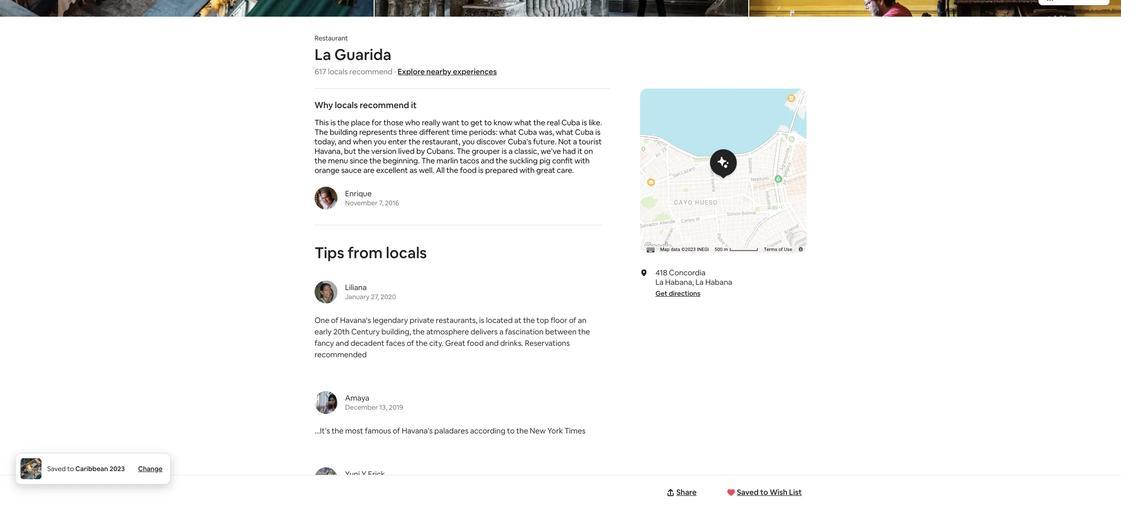 Task type: locate. For each thing, give the bounding box(es) containing it.
place
[[351, 118, 370, 128]]

1 vertical spatial saved
[[737, 488, 758, 498]]

the down 'an'
[[578, 327, 590, 337]]

saved left 'wish'
[[737, 488, 758, 498]]

city.
[[429, 338, 444, 348]]

recommended
[[315, 350, 367, 360]]

map region
[[562, 43, 928, 287]]

explore
[[398, 67, 425, 77]]

cuba right real in the top left of the page
[[561, 118, 580, 128]]

today,
[[315, 137, 336, 147]]

saved inside button
[[737, 488, 758, 498]]

is right this
[[331, 118, 336, 128]]

drinks.
[[500, 338, 523, 348]]

what up cuba's
[[514, 118, 532, 128]]

la
[[315, 45, 331, 64], [655, 277, 664, 287], [696, 277, 704, 287]]

0 vertical spatial locals
[[328, 67, 348, 77]]

floor
[[551, 316, 567, 326]]

0 horizontal spatial you
[[374, 137, 386, 147]]

0 vertical spatial it
[[411, 100, 417, 111]]

cubans.
[[427, 146, 455, 156]]

you
[[374, 137, 386, 147], [462, 137, 475, 147]]

what
[[514, 118, 532, 128], [499, 127, 517, 137], [556, 127, 573, 137]]

december
[[345, 403, 378, 412]]

a left classic,
[[509, 146, 513, 156]]

reservations
[[525, 338, 570, 348]]

liliana image
[[315, 281, 337, 304], [315, 281, 337, 304]]

keyboard shortcuts image
[[647, 248, 654, 252]]

locals
[[328, 67, 348, 77], [335, 100, 358, 111], [386, 243, 427, 263]]

it up who
[[411, 100, 417, 111]]

enrique
[[345, 189, 372, 199]]

0 vertical spatial saved
[[47, 465, 66, 473]]

the left real in the top left of the page
[[533, 118, 545, 128]]

on
[[584, 146, 593, 156]]

was,
[[539, 127, 554, 137]]

explore nearby experiences button
[[398, 67, 497, 77]]

1 horizontal spatial it
[[578, 146, 582, 156]]

use
[[784, 247, 792, 252]]

recommend inside the restaurant la guarida 617 locals recommend · explore nearby experiences
[[349, 67, 393, 77]]

2 horizontal spatial la
[[696, 277, 704, 287]]

of right one
[[331, 316, 338, 326]]

restaurant,
[[422, 137, 460, 147]]

yuni
[[345, 470, 360, 480]]

tourist
[[579, 137, 602, 147]]

map
[[660, 247, 670, 252]]

real
[[547, 118, 560, 128]]

locals right from
[[386, 243, 427, 263]]

terms of use
[[764, 247, 792, 252]]

saved to caribbean 2023
[[47, 465, 125, 473]]

the down 'time'
[[457, 146, 470, 156]]

century
[[351, 327, 380, 337]]

january
[[345, 293, 369, 301]]

and down 20th
[[336, 338, 349, 348]]

confit
[[552, 156, 573, 166]]

0 horizontal spatial a
[[499, 327, 504, 337]]

the right all
[[446, 165, 458, 175]]

food inside this is the place for those who really want to get to know what the real cuba is like. the building represents three different time periods: what cuba was, what cuba is today, and when you enter the restaurant, you discover cuba's future. not a tourist havana, but the version lived by cubans.   the grouper is a classic, we've had it on the menu since the beginning. the marlin tacos and the suckling pig confit with orange sauce are excellent as well. all the food is prepared with great care.
[[460, 165, 477, 175]]

paladares
[[434, 426, 469, 436]]

amaya
[[345, 393, 369, 403]]

what right periods:
[[499, 127, 517, 137]]

the down private
[[413, 327, 425, 337]]

recommend up for
[[360, 100, 409, 111]]

saved left caribbean
[[47, 465, 66, 473]]

lived
[[398, 146, 415, 156]]

this is the place for those who really want to get to know what the real cuba is like. the building represents three different time periods: what cuba was, what cuba is today, and when you enter the restaurant, you discover cuba's future. not a tourist havana, but the version lived by cubans.   the grouper is a classic, we've had it on the menu since the beginning. the marlin tacos and the suckling pig confit with orange sauce are excellent as well. all the food is prepared with great care.
[[315, 118, 602, 175]]

those
[[383, 118, 403, 128]]

erick
[[368, 470, 385, 480]]

1 horizontal spatial you
[[462, 137, 475, 147]]

0 horizontal spatial la
[[315, 45, 331, 64]]

1 horizontal spatial saved
[[737, 488, 758, 498]]

tips
[[315, 243, 344, 263]]

1 vertical spatial it
[[578, 146, 582, 156]]

saved for saved to wish list
[[737, 488, 758, 498]]

we've
[[541, 146, 561, 156]]

building
[[330, 127, 358, 137]]

1 horizontal spatial with
[[574, 156, 590, 166]]

amaya image
[[315, 391, 337, 414]]

of right famous
[[393, 426, 400, 436]]

with left great
[[519, 165, 535, 175]]

top
[[537, 316, 549, 326]]

27,
[[371, 293, 379, 301]]

three
[[399, 127, 418, 137]]

a down located
[[499, 327, 504, 337]]

and right tacos
[[481, 156, 494, 166]]

is left like.
[[582, 118, 587, 128]]

recommend down guarida
[[349, 67, 393, 77]]

is up the delivers
[[479, 316, 484, 326]]

the
[[315, 127, 328, 137], [457, 146, 470, 156], [421, 156, 435, 166]]

fascination
[[505, 327, 544, 337]]

locals up place
[[335, 100, 358, 111]]

13,
[[379, 403, 387, 412]]

times
[[565, 426, 586, 436]]

enrique image
[[315, 187, 337, 210], [315, 187, 337, 210]]

7,
[[379, 199, 383, 207]]

is down grouper
[[478, 165, 484, 175]]

at
[[514, 316, 521, 326]]

marlin
[[437, 156, 458, 166]]

great
[[445, 338, 465, 348]]

new
[[530, 426, 546, 436]]

had
[[563, 146, 576, 156]]

food down the delivers
[[467, 338, 484, 348]]

yuni y erick image
[[315, 468, 337, 490], [315, 468, 337, 490]]

a right not
[[573, 137, 577, 147]]

cuba left was,
[[518, 127, 537, 137]]

directions
[[669, 289, 700, 298]]

with right care.
[[574, 156, 590, 166]]

experiences
[[453, 67, 497, 77]]

fancy
[[315, 338, 334, 348]]

photo of la guarida image
[[0, 0, 374, 37]]

like.
[[589, 118, 602, 128]]

the left 'city.'
[[416, 338, 428, 348]]

la up 'get'
[[655, 277, 664, 287]]

to left 'wish'
[[760, 488, 768, 498]]

is right not
[[595, 127, 601, 137]]

locals right '617'
[[328, 67, 348, 77]]

sauce
[[341, 165, 362, 175]]

1 vertical spatial food
[[467, 338, 484, 348]]

wish
[[770, 488, 787, 498]]

1 vertical spatial recommend
[[360, 100, 409, 111]]

it inside this is the place for those who really want to get to know what the real cuba is like. the building represents three different time periods: what cuba was, what cuba is today, and when you enter the restaurant, you discover cuba's future. not a tourist havana, but the version lived by cubans.   the grouper is a classic, we've had it on the menu since the beginning. the marlin tacos and the suckling pig confit with orange sauce are excellent as well. all the food is prepared with great care.
[[578, 146, 582, 156]]

faces
[[386, 338, 405, 348]]

prepared
[[485, 165, 518, 175]]

is inside one of havana's  legendary private restaurants, is located at the top floor of an early 20th century building, the atmosphere delivers a fascination between the fancy and decadent faces of the city. great food and drinks. reservations recommended
[[479, 316, 484, 326]]

it left on
[[578, 146, 582, 156]]

0 vertical spatial recommend
[[349, 67, 393, 77]]

the right at
[[523, 316, 535, 326]]

the right since
[[369, 156, 381, 166]]

2 horizontal spatial a
[[573, 137, 577, 147]]

want
[[442, 118, 459, 128]]

the right but
[[358, 146, 370, 156]]

the left the 'new'
[[516, 426, 528, 436]]

food right marlin
[[460, 165, 477, 175]]

la up the directions
[[696, 277, 704, 287]]

it
[[411, 100, 417, 111], [578, 146, 582, 156]]

0 horizontal spatial saved
[[47, 465, 66, 473]]

the left place
[[337, 118, 349, 128]]

restaurant
[[315, 34, 348, 42]]

to
[[461, 118, 469, 128], [484, 118, 492, 128], [507, 426, 515, 436], [67, 465, 74, 473], [760, 488, 768, 498]]

recommend
[[349, 67, 393, 77], [360, 100, 409, 111]]

to inside button
[[760, 488, 768, 498]]

terms
[[764, 247, 777, 252]]

saved
[[47, 465, 66, 473], [737, 488, 758, 498]]

cuba
[[561, 118, 580, 128], [518, 127, 537, 137], [575, 127, 594, 137]]

la up '617'
[[315, 45, 331, 64]]

is left cuba's
[[502, 146, 507, 156]]

why locals recommend it
[[315, 100, 417, 111]]

early
[[315, 327, 332, 337]]

0 vertical spatial food
[[460, 165, 477, 175]]

the up havana,
[[315, 127, 328, 137]]

private
[[410, 316, 434, 326]]

get
[[470, 118, 483, 128]]

you left enter
[[374, 137, 386, 147]]

periods:
[[469, 127, 497, 137]]

2019
[[389, 403, 403, 412]]

the down discover
[[496, 156, 508, 166]]

the left all
[[421, 156, 435, 166]]

2 horizontal spatial the
[[457, 146, 470, 156]]

food inside one of havana's  legendary private restaurants, is located at the top floor of an early 20th century building, the atmosphere delivers a fascination between the fancy and decadent faces of the city. great food and drinks. reservations recommended
[[467, 338, 484, 348]]

you up tacos
[[462, 137, 475, 147]]

500 m
[[715, 247, 729, 252]]

liliana
[[345, 283, 367, 293]]

2016
[[385, 199, 399, 207]]



Task type: vqa. For each thing, say whether or not it's contained in the screenshot.
Price details
no



Task type: describe. For each thing, give the bounding box(es) containing it.
tacos
[[460, 156, 479, 166]]

cuba's
[[508, 137, 531, 147]]

for
[[372, 118, 382, 128]]

the right ...it's
[[332, 426, 343, 436]]

are
[[363, 165, 374, 175]]

2 vertical spatial locals
[[386, 243, 427, 263]]

of left use
[[779, 247, 783, 252]]

list
[[789, 488, 802, 498]]

who
[[405, 118, 420, 128]]

a inside one of havana's  legendary private restaurants, is located at the top floor of an early 20th century building, the atmosphere delivers a fascination between the fancy and decadent faces of the city. great food and drinks. reservations recommended
[[499, 327, 504, 337]]

located
[[486, 316, 513, 326]]

inegi
[[697, 247, 709, 252]]

1 horizontal spatial the
[[421, 156, 435, 166]]

report errors in the road map or imagery to google image
[[798, 246, 804, 252]]

future.
[[533, 137, 557, 147]]

building,
[[381, 327, 411, 337]]

and left when
[[338, 137, 351, 147]]

beginning.
[[383, 156, 420, 166]]

get directions link
[[655, 289, 700, 298]]

suckling
[[509, 156, 538, 166]]

la inside the restaurant la guarida 617 locals recommend · explore nearby experiences
[[315, 45, 331, 64]]

time
[[451, 127, 467, 137]]

classic,
[[514, 146, 539, 156]]

418 concordia la habana, la habana get directions
[[655, 268, 732, 298]]

to left get
[[461, 118, 469, 128]]

concordia
[[669, 268, 705, 278]]

enrique november 7, 2016
[[345, 189, 399, 207]]

atmosphere
[[426, 327, 469, 337]]

from
[[348, 243, 383, 263]]

the right enter
[[409, 137, 421, 147]]

cuba up on
[[575, 127, 594, 137]]

of left 'an'
[[569, 316, 576, 326]]

legendary
[[373, 316, 408, 326]]

saved for saved to caribbean 2023
[[47, 465, 66, 473]]

418
[[655, 268, 667, 278]]

·
[[394, 67, 396, 77]]

1 horizontal spatial la
[[655, 277, 664, 287]]

share
[[676, 488, 697, 498]]

tips from locals
[[315, 243, 427, 263]]

between
[[545, 327, 577, 337]]

habana
[[705, 277, 732, 287]]

decadent
[[351, 338, 384, 348]]

2 you from the left
[[462, 137, 475, 147]]

terms of use link
[[764, 247, 792, 252]]

all
[[436, 165, 445, 175]]

1 horizontal spatial a
[[509, 146, 513, 156]]

version
[[371, 146, 397, 156]]

as
[[410, 165, 417, 175]]

to right get
[[484, 118, 492, 128]]

excellent
[[376, 165, 408, 175]]

google image
[[643, 241, 674, 253]]

2023
[[110, 465, 125, 473]]

one of havana's  legendary private restaurants, is located at the top floor of an early 20th century building, the atmosphere delivers a fascination between the fancy and decadent faces of the city. great food and drinks. reservations recommended
[[315, 316, 590, 360]]

great
[[536, 165, 555, 175]]

care.
[[557, 165, 574, 175]]

york
[[547, 426, 563, 436]]

orange
[[315, 165, 339, 175]]

1 you from the left
[[374, 137, 386, 147]]

really
[[422, 118, 440, 128]]

know
[[494, 118, 513, 128]]

famous
[[365, 426, 391, 436]]

discover
[[476, 137, 506, 147]]

0 horizontal spatial it
[[411, 100, 417, 111]]

20th
[[333, 327, 350, 337]]

amaya december 13, 2019
[[345, 393, 403, 412]]

what right was,
[[556, 127, 573, 137]]

habana,
[[665, 277, 694, 287]]

menu
[[328, 156, 348, 166]]

amaya image
[[315, 391, 337, 414]]

1 vertical spatial locals
[[335, 100, 358, 111]]

but
[[344, 146, 356, 156]]

change button
[[138, 465, 163, 473]]

since
[[350, 156, 368, 166]]

not
[[558, 137, 571, 147]]

...it's the most famous of havana's paladares according to the new york times
[[315, 426, 586, 436]]

to left caribbean
[[67, 465, 74, 473]]

to right according
[[507, 426, 515, 436]]

...it's
[[315, 426, 330, 436]]

locals inside the restaurant la guarida 617 locals recommend · explore nearby experiences
[[328, 67, 348, 77]]

500
[[715, 247, 723, 252]]

and down the delivers
[[485, 338, 499, 348]]

2020
[[381, 293, 396, 301]]

november
[[345, 199, 378, 207]]

delivers
[[471, 327, 498, 337]]

an
[[578, 316, 586, 326]]

change
[[138, 465, 163, 473]]

of right faces
[[407, 338, 414, 348]]

caribbean
[[75, 465, 108, 473]]

represents
[[359, 127, 397, 137]]

the left menu
[[315, 156, 326, 166]]

one
[[315, 316, 329, 326]]

m
[[724, 247, 728, 252]]

restaurants,
[[436, 316, 478, 326]]

0 horizontal spatial with
[[519, 165, 535, 175]]

0 horizontal spatial the
[[315, 127, 328, 137]]

different
[[419, 127, 450, 137]]

data
[[671, 247, 680, 252]]

saved to wish list button
[[725, 483, 806, 502]]

when
[[353, 137, 372, 147]]

share button
[[665, 483, 701, 502]]



